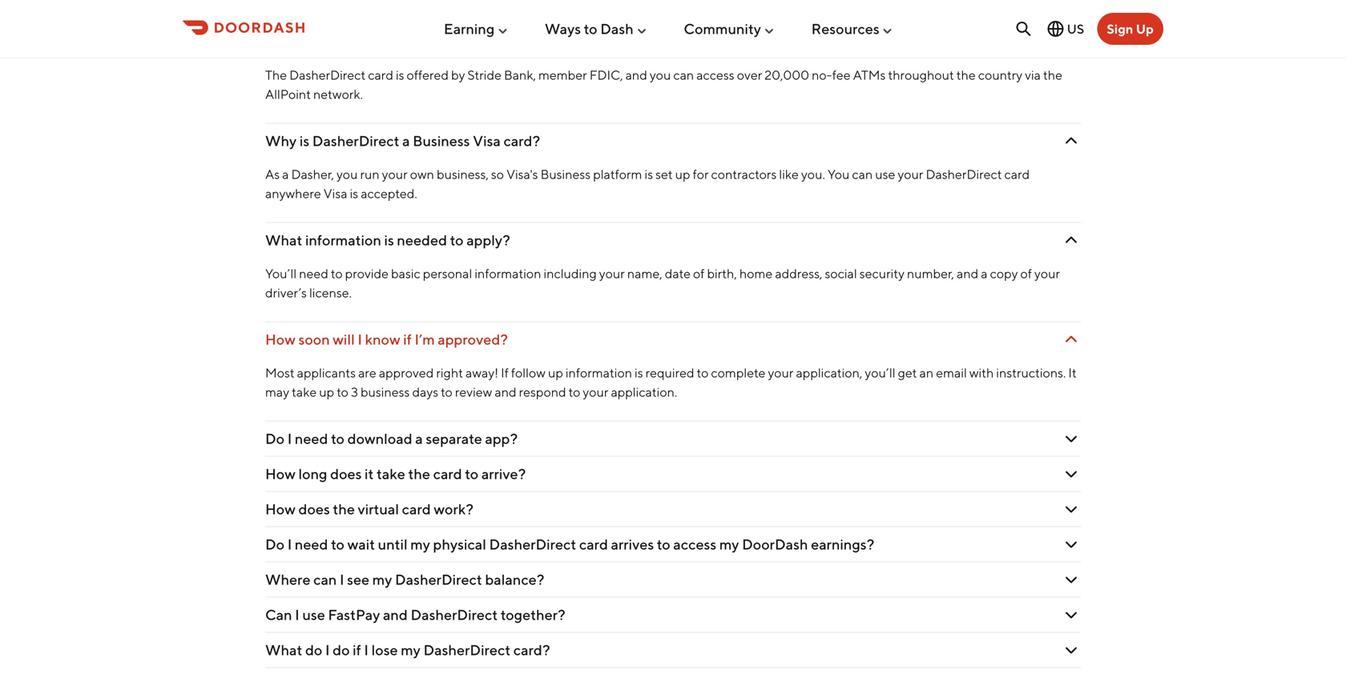 Task type: describe. For each thing, give the bounding box(es) containing it.
complete
[[711, 365, 766, 381]]

do for do i need to download a separate app?
[[265, 430, 285, 447]]

use inside as a dasher, you run your own business, so visa's business platform is set up for contractors like you. you can use your dasherdirect card anywhere visa is accepted.
[[875, 167, 896, 182]]

balance?
[[485, 571, 544, 588]]

where can i see my dasherdirect balance?
[[265, 571, 544, 588]]

the right via
[[1044, 67, 1063, 82]]

visa inside as a dasher, you run your own business, so visa's business platform is set up for contractors like you. you can use your dasherdirect card anywhere visa is accepted.
[[324, 186, 347, 201]]

how for how soon will i know if i'm approved?
[[265, 331, 296, 348]]

network.
[[313, 86, 363, 102]]

own
[[410, 167, 434, 182]]

to left 3
[[337, 385, 349, 400]]

up inside as a dasher, you run your own business, so visa's business platform is set up for contractors like you. you can use your dasherdirect card anywhere visa is accepted.
[[675, 167, 690, 182]]

your right copy
[[1035, 266, 1060, 281]]

virtual
[[358, 501, 399, 518]]

up
[[1136, 21, 1154, 36]]

1 horizontal spatial visa
[[473, 132, 501, 149]]

business
[[361, 385, 410, 400]]

with
[[970, 365, 994, 381]]

atms
[[853, 67, 886, 82]]

fdic,
[[590, 67, 623, 82]]

your left "name,"
[[599, 266, 625, 281]]

arrive?
[[482, 465, 526, 483]]

application,
[[796, 365, 863, 381]]

0 vertical spatial business
[[413, 132, 470, 149]]

resources link
[[812, 14, 894, 44]]

business inside as a dasher, you run your own business, so visa's business platform is set up for contractors like you. you can use your dasherdirect card anywhere visa is accepted.
[[541, 167, 591, 182]]

name,
[[627, 266, 663, 281]]

0 horizontal spatial up
[[319, 385, 334, 400]]

apply?
[[467, 231, 510, 249]]

which
[[265, 33, 309, 50]]

application.
[[611, 385, 677, 400]]

and down where can i see my dasherdirect balance?
[[383, 607, 408, 624]]

is right bank
[[347, 33, 357, 50]]

0 horizontal spatial does
[[299, 501, 330, 518]]

fee
[[832, 67, 851, 82]]

email
[[936, 365, 967, 381]]

long
[[299, 465, 327, 483]]

respond
[[519, 385, 566, 400]]

chevron down image for to
[[1062, 465, 1081, 484]]

required
[[646, 365, 695, 381]]

i left lose
[[364, 642, 369, 659]]

1 horizontal spatial does
[[330, 465, 362, 483]]

ways to dash link
[[545, 14, 648, 44]]

as a dasher, you run your own business, so visa's business platform is set up for contractors like you. you can use your dasherdirect card anywhere visa is accepted.
[[265, 167, 1030, 201]]

5 chevron down image from the top
[[1062, 500, 1081, 519]]

and inside you'll need to provide basic personal information including your name, date of birth, home address, social security number, and a copy of your driver's license.
[[957, 266, 979, 281]]

the right bank
[[360, 33, 382, 50]]

member
[[539, 67, 587, 82]]

arrives
[[611, 536, 654, 553]]

us
[[1067, 21, 1085, 36]]

right
[[436, 365, 463, 381]]

how long does it take the card to arrive?
[[265, 465, 526, 483]]

why
[[265, 132, 297, 149]]

to right "respond"
[[569, 385, 581, 400]]

to left apply?
[[450, 231, 464, 249]]

to right arrives at the left
[[657, 536, 671, 553]]

3
[[351, 385, 358, 400]]

including
[[544, 266, 597, 281]]

what for what do i do if i lose my dasherdirect card?
[[265, 642, 302, 659]]

to inside you'll need to provide basic personal information including your name, date of birth, home address, social security number, and a copy of your driver's license.
[[331, 266, 343, 281]]

5 chevron down image from the top
[[1062, 606, 1081, 625]]

card inside as a dasher, you run your own business, so visa's business platform is set up for contractors like you. you can use your dasherdirect card anywhere visa is accepted.
[[1005, 167, 1030, 182]]

driver's
[[265, 285, 307, 300]]

doordash
[[742, 536, 808, 553]]

1 vertical spatial access
[[673, 536, 717, 553]]

a left separate
[[415, 430, 423, 447]]

offered
[[407, 67, 449, 82]]

by
[[451, 67, 465, 82]]

days
[[412, 385, 438, 400]]

how soon will i know if i'm approved?
[[265, 331, 508, 348]]

if
[[501, 365, 509, 381]]

you
[[828, 167, 850, 182]]

home
[[740, 266, 773, 281]]

security
[[860, 266, 905, 281]]

1 vertical spatial card?
[[514, 642, 550, 659]]

together?
[[501, 607, 566, 624]]

the
[[265, 67, 287, 82]]

soon
[[299, 331, 330, 348]]

provided
[[507, 33, 565, 50]]

4 chevron down image from the top
[[1062, 570, 1081, 590]]

contractors
[[711, 167, 777, 182]]

no-
[[812, 67, 833, 82]]

sign up button
[[1097, 13, 1164, 45]]

so
[[491, 167, 504, 182]]

i right can
[[295, 607, 300, 624]]

need inside you'll need to provide basic personal information including your name, date of birth, home address, social security number, and a copy of your driver's license.
[[299, 266, 328, 281]]

to left arrive?
[[465, 465, 479, 483]]

2 of from the left
[[1021, 266, 1032, 281]]

globe line image
[[1046, 19, 1066, 38]]

i down fastpay
[[325, 642, 330, 659]]

what information is needed to apply?
[[265, 231, 510, 249]]

most applicants are approved right away! if follow up information is required to complete your application, you'll get an email with instructions. it may take up to 3 business days to review and respond to your application.
[[265, 365, 1077, 400]]

i'm
[[415, 331, 435, 348]]

see
[[347, 571, 370, 588]]

country
[[978, 67, 1023, 82]]

card inside the dasherdirect card is offered by stride bank, member fdic, and you can access over 20,000 no-fee atms throughout the country via the allpoint network.
[[368, 67, 393, 82]]

platform
[[593, 167, 642, 182]]

you inside the dasherdirect card is offered by stride bank, member fdic, and you can access over 20,000 no-fee atms throughout the country via the allpoint network.
[[650, 67, 671, 82]]

is left set at left
[[645, 167, 653, 182]]

to down right
[[441, 385, 453, 400]]

copy
[[990, 266, 1018, 281]]

allpoint
[[265, 86, 311, 102]]

and inside "most applicants are approved right away! if follow up information is required to complete your application, you'll get an email with instructions. it may take up to 3 business days to review and respond to your application."
[[495, 385, 517, 400]]

instructions.
[[997, 365, 1066, 381]]

a inside as a dasher, you run your own business, so visa's business platform is set up for contractors like you. you can use your dasherdirect card anywhere visa is accepted.
[[282, 167, 289, 182]]

0 vertical spatial card?
[[504, 132, 540, 149]]

accepted.
[[361, 186, 417, 201]]

earnings?
[[811, 536, 875, 553]]

0 vertical spatial if
[[403, 331, 412, 348]]

2 chevron down image from the top
[[1062, 231, 1081, 250]]

community link
[[684, 14, 776, 44]]

community
[[684, 20, 761, 37]]

your right you on the top right of page
[[898, 167, 924, 182]]

most
[[265, 365, 295, 381]]

what for what information is needed to apply?
[[265, 231, 302, 249]]

stride
[[468, 67, 502, 82]]

an
[[920, 365, 934, 381]]



Task type: locate. For each thing, give the bounding box(es) containing it.
0 horizontal spatial visa
[[324, 186, 347, 201]]

0 vertical spatial can
[[673, 67, 694, 82]]

are
[[358, 365, 377, 381]]

over
[[737, 67, 762, 82]]

you inside as a dasher, you run your own business, so visa's business platform is set up for contractors like you. you can use your dasherdirect card anywhere visa is accepted.
[[337, 167, 358, 182]]

approved?
[[438, 331, 508, 348]]

1 do from the left
[[305, 642, 322, 659]]

and left copy
[[957, 266, 979, 281]]

1 of from the left
[[693, 266, 705, 281]]

what
[[265, 231, 302, 249], [265, 642, 302, 659]]

my right 'see'
[[372, 571, 392, 588]]

need up the license.
[[299, 266, 328, 281]]

1 what from the top
[[265, 231, 302, 249]]

earning link
[[444, 14, 509, 44]]

you right fdic,
[[650, 67, 671, 82]]

dasherdirect inside the dasherdirect card is offered by stride bank, member fdic, and you can access over 20,000 no-fee atms throughout the country via the allpoint network.
[[289, 67, 366, 82]]

1 vertical spatial visa
[[324, 186, 347, 201]]

can down 'community'
[[673, 67, 694, 82]]

0 vertical spatial take
[[292, 385, 317, 400]]

information up application.
[[566, 365, 632, 381]]

is
[[347, 33, 357, 50], [396, 67, 404, 82], [300, 132, 309, 149], [645, 167, 653, 182], [350, 186, 358, 201], [384, 231, 394, 249], [635, 365, 643, 381]]

2 horizontal spatial up
[[675, 167, 690, 182]]

away!
[[466, 365, 499, 381]]

1 vertical spatial need
[[295, 430, 328, 447]]

card
[[475, 33, 504, 50], [368, 67, 393, 82], [1005, 167, 1030, 182], [433, 465, 462, 483], [402, 501, 431, 518], [579, 536, 608, 553]]

how up "most"
[[265, 331, 296, 348]]

0 horizontal spatial can
[[313, 571, 337, 588]]

to left wait
[[331, 536, 345, 553]]

my right 'until'
[[411, 536, 430, 553]]

0 vertical spatial use
[[875, 167, 896, 182]]

visa
[[473, 132, 501, 149], [324, 186, 347, 201]]

can left 'see'
[[313, 571, 337, 588]]

1 vertical spatial if
[[353, 642, 361, 659]]

chevron down image for through?
[[1062, 32, 1081, 51]]

if left i'm
[[403, 331, 412, 348]]

my right lose
[[401, 642, 421, 659]]

your up accepted.
[[382, 167, 408, 182]]

run
[[360, 167, 380, 182]]

1 vertical spatial you
[[337, 167, 358, 182]]

2 chevron down image from the top
[[1062, 465, 1081, 484]]

chevron down image
[[1062, 131, 1081, 150], [1062, 231, 1081, 250], [1062, 330, 1081, 349], [1062, 429, 1081, 449], [1062, 500, 1081, 519]]

how for how does the virtual card work?
[[265, 501, 296, 518]]

to left dash
[[584, 20, 598, 37]]

applicants
[[297, 365, 356, 381]]

1 vertical spatial does
[[299, 501, 330, 518]]

social
[[825, 266, 857, 281]]

1 horizontal spatial if
[[403, 331, 412, 348]]

need up where
[[295, 536, 328, 553]]

basic
[[391, 266, 421, 281]]

date
[[665, 266, 691, 281]]

license.
[[309, 285, 352, 300]]

1 horizontal spatial take
[[377, 465, 405, 483]]

do left lose
[[305, 642, 322, 659]]

may
[[265, 385, 289, 400]]

2 do from the left
[[333, 642, 350, 659]]

0 horizontal spatial information
[[305, 231, 381, 249]]

2 vertical spatial how
[[265, 501, 296, 518]]

information down apply?
[[475, 266, 541, 281]]

and inside the dasherdirect card is offered by stride bank, member fdic, and you can access over 20,000 no-fee atms throughout the country via the allpoint network.
[[626, 67, 647, 82]]

can i use fastpay and dasherdirect together?
[[265, 607, 566, 624]]

2 vertical spatial need
[[295, 536, 328, 553]]

2 vertical spatial up
[[319, 385, 334, 400]]

1 horizontal spatial you
[[650, 67, 671, 82]]

2 horizontal spatial can
[[852, 167, 873, 182]]

is left needed
[[384, 231, 394, 249]]

a inside you'll need to provide basic personal information including your name, date of birth, home address, social security number, and a copy of your driver's license.
[[981, 266, 988, 281]]

take right may
[[292, 385, 317, 400]]

you'll
[[865, 365, 896, 381]]

is right why
[[300, 132, 309, 149]]

how up where
[[265, 501, 296, 518]]

1 horizontal spatial of
[[1021, 266, 1032, 281]]

0 horizontal spatial use
[[302, 607, 325, 624]]

to left "download"
[[331, 430, 345, 447]]

6 chevron down image from the top
[[1062, 641, 1081, 660]]

take right the it
[[377, 465, 405, 483]]

is up application.
[[635, 365, 643, 381]]

chevron down image
[[1062, 32, 1081, 51], [1062, 465, 1081, 484], [1062, 535, 1081, 554], [1062, 570, 1081, 590], [1062, 606, 1081, 625], [1062, 641, 1081, 660]]

if left lose
[[353, 642, 361, 659]]

access right arrives at the left
[[673, 536, 717, 553]]

visa up so
[[473, 132, 501, 149]]

my
[[411, 536, 430, 553], [720, 536, 739, 553], [372, 571, 392, 588], [401, 642, 421, 659]]

1 how from the top
[[265, 331, 296, 348]]

2 horizontal spatial information
[[566, 365, 632, 381]]

provide
[[345, 266, 389, 281]]

and
[[626, 67, 647, 82], [957, 266, 979, 281], [495, 385, 517, 400], [383, 607, 408, 624]]

get
[[898, 365, 917, 381]]

needed
[[397, 231, 447, 249]]

up left for
[[675, 167, 690, 182]]

0 vertical spatial access
[[697, 67, 735, 82]]

can inside as a dasher, you run your own business, so visa's business platform is set up for contractors like you. you can use your dasherdirect card anywhere visa is accepted.
[[852, 167, 873, 182]]

a up accepted.
[[402, 132, 410, 149]]

to right required
[[697, 365, 709, 381]]

1 do from the top
[[265, 430, 285, 447]]

ways to dash
[[545, 20, 634, 37]]

bank
[[312, 33, 344, 50]]

information up "provide"
[[305, 231, 381, 249]]

business
[[413, 132, 470, 149], [541, 167, 591, 182]]

1 vertical spatial business
[[541, 167, 591, 182]]

access left over
[[697, 67, 735, 82]]

like
[[779, 167, 799, 182]]

0 vertical spatial does
[[330, 465, 362, 483]]

dasherdirect
[[385, 33, 472, 50], [289, 67, 366, 82], [312, 132, 400, 149], [926, 167, 1002, 182], [489, 536, 576, 553], [395, 571, 482, 588], [411, 607, 498, 624], [424, 642, 511, 659]]

and down if at bottom
[[495, 385, 517, 400]]

1 horizontal spatial business
[[541, 167, 591, 182]]

3 chevron down image from the top
[[1062, 330, 1081, 349]]

your left application.
[[583, 385, 609, 400]]

chevron down image for my
[[1062, 641, 1081, 660]]

of right "date"
[[693, 266, 705, 281]]

is inside the dasherdirect card is offered by stride bank, member fdic, and you can access over 20,000 no-fee atms throughout the country via the allpoint network.
[[396, 67, 404, 82]]

2 what from the top
[[265, 642, 302, 659]]

is left offered
[[396, 67, 404, 82]]

the left virtual
[[333, 501, 355, 518]]

i up where
[[287, 536, 292, 553]]

1 chevron down image from the top
[[1062, 131, 1081, 150]]

and right fdic,
[[626, 67, 647, 82]]

my left doordash
[[720, 536, 739, 553]]

2 do from the top
[[265, 536, 285, 553]]

0 vertical spatial how
[[265, 331, 296, 348]]

a
[[402, 132, 410, 149], [282, 167, 289, 182], [981, 266, 988, 281], [415, 430, 423, 447]]

1 horizontal spatial do
[[333, 642, 350, 659]]

of right copy
[[1021, 266, 1032, 281]]

your right complete
[[768, 365, 794, 381]]

earning
[[444, 20, 495, 37]]

0 vertical spatial do
[[265, 430, 285, 447]]

0 horizontal spatial do
[[305, 642, 322, 659]]

business,
[[437, 167, 489, 182]]

address,
[[775, 266, 823, 281]]

card? up visa's
[[504, 132, 540, 149]]

app?
[[485, 430, 518, 447]]

the left country
[[957, 67, 976, 82]]

personal
[[423, 266, 472, 281]]

dasher,
[[291, 167, 334, 182]]

how for how long does it take the card to arrive?
[[265, 465, 296, 483]]

up up "respond"
[[548, 365, 563, 381]]

to up the license.
[[331, 266, 343, 281]]

does down long on the left bottom
[[299, 501, 330, 518]]

1 horizontal spatial information
[[475, 266, 541, 281]]

to
[[584, 20, 598, 37], [450, 231, 464, 249], [331, 266, 343, 281], [697, 365, 709, 381], [337, 385, 349, 400], [441, 385, 453, 400], [569, 385, 581, 400], [331, 430, 345, 447], [465, 465, 479, 483], [331, 536, 345, 553], [657, 536, 671, 553]]

up down applicants
[[319, 385, 334, 400]]

chevron down image for card?
[[1062, 131, 1081, 150]]

wait
[[347, 536, 375, 553]]

your
[[382, 167, 408, 182], [898, 167, 924, 182], [599, 266, 625, 281], [1035, 266, 1060, 281], [768, 365, 794, 381], [583, 385, 609, 400]]

information inside "most applicants are approved right away! if follow up information is required to complete your application, you'll get an email with instructions. it may take up to 3 business days to review and respond to your application."
[[566, 365, 632, 381]]

sign
[[1107, 21, 1134, 36]]

0 horizontal spatial you
[[337, 167, 358, 182]]

use right you on the top right of page
[[875, 167, 896, 182]]

use right can
[[302, 607, 325, 624]]

you left run
[[337, 167, 358, 182]]

0 horizontal spatial of
[[693, 266, 705, 281]]

can
[[265, 607, 292, 624]]

take inside "most applicants are approved right away! if follow up information is required to complete your application, you'll get an email with instructions. it may take up to 3 business days to review and respond to your application."
[[292, 385, 317, 400]]

which bank is the dasherdirect card provided through?
[[265, 33, 629, 50]]

can right you on the top right of page
[[852, 167, 873, 182]]

how left long on the left bottom
[[265, 465, 296, 483]]

the
[[360, 33, 382, 50], [957, 67, 976, 82], [1044, 67, 1063, 82], [408, 465, 430, 483], [333, 501, 355, 518]]

anywhere
[[265, 186, 321, 201]]

1 horizontal spatial can
[[673, 67, 694, 82]]

visa down 'dasher,'
[[324, 186, 347, 201]]

is inside "most applicants are approved right away! if follow up information is required to complete your application, you'll get an email with instructions. it may take up to 3 business days to review and respond to your application."
[[635, 365, 643, 381]]

i
[[358, 331, 362, 348], [287, 430, 292, 447], [287, 536, 292, 553], [340, 571, 344, 588], [295, 607, 300, 624], [325, 642, 330, 659], [364, 642, 369, 659]]

birth,
[[707, 266, 737, 281]]

through?
[[568, 33, 629, 50]]

2 how from the top
[[265, 465, 296, 483]]

for
[[693, 167, 709, 182]]

1 vertical spatial can
[[852, 167, 873, 182]]

chevron down image for physical
[[1062, 535, 1081, 554]]

card? down together?
[[514, 642, 550, 659]]

3 chevron down image from the top
[[1062, 535, 1081, 554]]

can inside the dasherdirect card is offered by stride bank, member fdic, and you can access over 20,000 no-fee atms throughout the country via the allpoint network.
[[673, 67, 694, 82]]

you'll
[[265, 266, 297, 281]]

2 vertical spatial information
[[566, 365, 632, 381]]

chevron down image for i'm
[[1062, 330, 1081, 349]]

1 horizontal spatial up
[[548, 365, 563, 381]]

is left accepted.
[[350, 186, 358, 201]]

i left 'see'
[[340, 571, 344, 588]]

why is dasherdirect a business visa card?
[[265, 132, 540, 149]]

bank,
[[504, 67, 536, 82]]

what do i do if i lose my dasherdirect card?
[[265, 642, 550, 659]]

do up where
[[265, 536, 285, 553]]

do i need to wait until my physical dasherdirect card arrives to access my doordash earnings?
[[265, 536, 875, 553]]

business up own
[[413, 132, 470, 149]]

do i need to download a separate app?
[[265, 430, 518, 447]]

how does the virtual card work?
[[265, 501, 474, 518]]

lose
[[372, 642, 398, 659]]

review
[[455, 385, 492, 400]]

1 vertical spatial up
[[548, 365, 563, 381]]

1 vertical spatial do
[[265, 536, 285, 553]]

0 vertical spatial you
[[650, 67, 671, 82]]

where
[[265, 571, 311, 588]]

do down may
[[265, 430, 285, 447]]

a left copy
[[981, 266, 988, 281]]

need for wait
[[295, 536, 328, 553]]

1 horizontal spatial use
[[875, 167, 896, 182]]

1 vertical spatial use
[[302, 607, 325, 624]]

3 how from the top
[[265, 501, 296, 518]]

0 vertical spatial information
[[305, 231, 381, 249]]

what up you'll at the top left of page
[[265, 231, 302, 249]]

separate
[[426, 430, 482, 447]]

20,000
[[765, 67, 809, 82]]

2 vertical spatial can
[[313, 571, 337, 588]]

1 chevron down image from the top
[[1062, 32, 1081, 51]]

0 horizontal spatial if
[[353, 642, 361, 659]]

i down may
[[287, 430, 292, 447]]

dasherdirect inside as a dasher, you run your own business, so visa's business platform is set up for contractors like you. you can use your dasherdirect card anywhere visa is accepted.
[[926, 167, 1002, 182]]

4 chevron down image from the top
[[1062, 429, 1081, 449]]

need for download
[[295, 430, 328, 447]]

a right as
[[282, 167, 289, 182]]

need up long on the left bottom
[[295, 430, 328, 447]]

set
[[656, 167, 673, 182]]

1 vertical spatial take
[[377, 465, 405, 483]]

it
[[1069, 365, 1077, 381]]

access inside the dasherdirect card is offered by stride bank, member fdic, and you can access over 20,000 no-fee atms throughout the country via the allpoint network.
[[697, 67, 735, 82]]

1 vertical spatial information
[[475, 266, 541, 281]]

you.
[[801, 167, 825, 182]]

0 horizontal spatial business
[[413, 132, 470, 149]]

does left the it
[[330, 465, 362, 483]]

what down can
[[265, 642, 302, 659]]

chevron down image for separate
[[1062, 429, 1081, 449]]

visa's
[[507, 167, 538, 182]]

0 vertical spatial what
[[265, 231, 302, 249]]

fastpay
[[328, 607, 380, 624]]

1 vertical spatial how
[[265, 465, 296, 483]]

0 horizontal spatial take
[[292, 385, 317, 400]]

business right visa's
[[541, 167, 591, 182]]

the down do i need to download a separate app?
[[408, 465, 430, 483]]

via
[[1025, 67, 1041, 82]]

0 vertical spatial visa
[[473, 132, 501, 149]]

do for do i need to wait until my physical dasherdirect card arrives to access my doordash earnings?
[[265, 536, 285, 553]]

0 vertical spatial up
[[675, 167, 690, 182]]

1 vertical spatial what
[[265, 642, 302, 659]]

0 vertical spatial need
[[299, 266, 328, 281]]

information inside you'll need to provide basic personal information including your name, date of birth, home address, social security number, and a copy of your driver's license.
[[475, 266, 541, 281]]

do down fastpay
[[333, 642, 350, 659]]

you'll need to provide basic personal information including your name, date of birth, home address, social security number, and a copy of your driver's license.
[[265, 266, 1060, 300]]

number,
[[907, 266, 955, 281]]

download
[[347, 430, 412, 447]]

i right will
[[358, 331, 362, 348]]

does
[[330, 465, 362, 483], [299, 501, 330, 518]]



Task type: vqa. For each thing, say whether or not it's contained in the screenshot.
the use
yes



